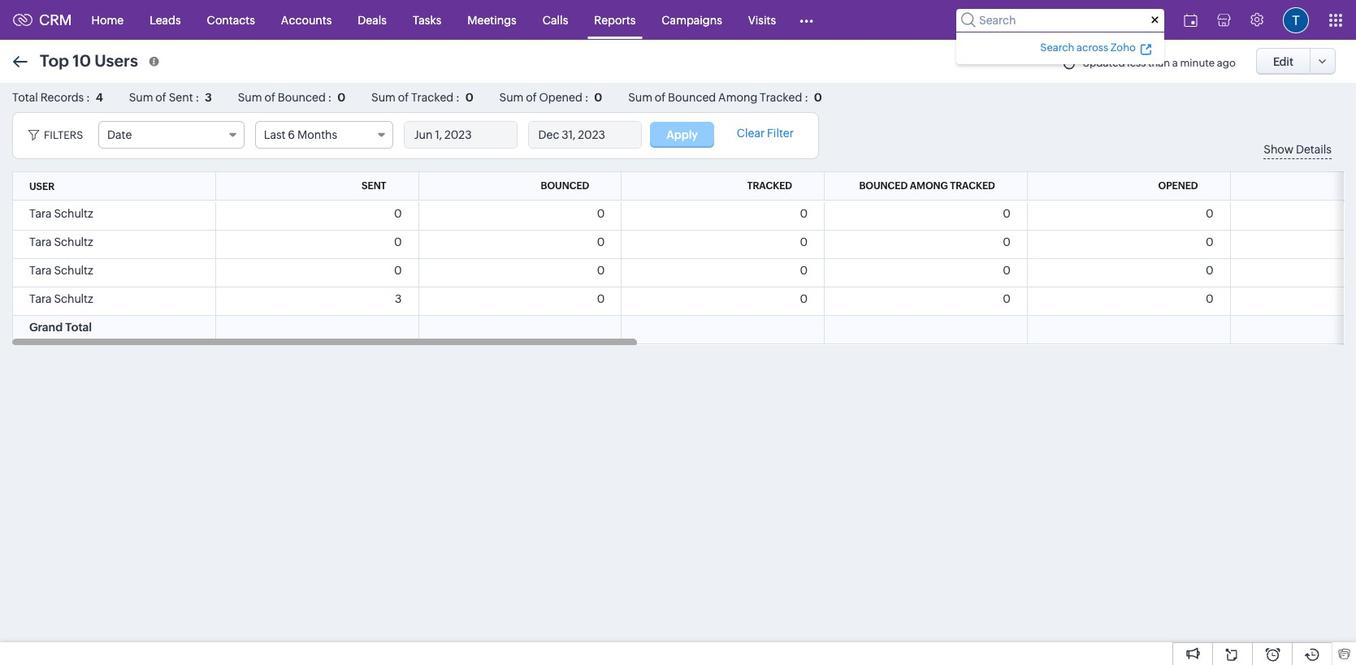 Task type: locate. For each thing, give the bounding box(es) containing it.
2 tara schultz from the top
[[29, 236, 93, 249]]

total right grand
[[65, 321, 92, 334]]

MMM D, YYYY text field
[[405, 122, 517, 148], [529, 122, 641, 148]]

tara schultz
[[29, 207, 93, 220], [29, 236, 93, 249], [29, 264, 93, 277], [29, 293, 93, 306]]

edit button
[[1256, 48, 1311, 75]]

user
[[29, 181, 55, 192]]

4 sum from the left
[[499, 91, 524, 104]]

6 : from the left
[[805, 91, 809, 104]]

last
[[264, 128, 286, 141]]

filter
[[767, 127, 794, 140]]

schultz
[[54, 207, 93, 220], [54, 236, 93, 249], [54, 264, 93, 277], [54, 293, 93, 306]]

1 vertical spatial 3
[[395, 293, 402, 306]]

3 of from the left
[[398, 91, 409, 104]]

tasks link
[[400, 0, 455, 39]]

:
[[86, 91, 90, 104], [195, 91, 199, 104], [328, 91, 332, 104], [456, 91, 460, 104], [585, 91, 589, 104], [805, 91, 809, 104]]

4 of from the left
[[526, 91, 537, 104]]

1 tara from the top
[[29, 207, 52, 220]]

1 of from the left
[[156, 91, 166, 104]]

contacts link
[[194, 0, 268, 39]]

Last 6 Months field
[[255, 121, 393, 149]]

1 tara schultz from the top
[[29, 207, 93, 220]]

0 horizontal spatial among
[[719, 91, 758, 104]]

2 tara from the top
[[29, 236, 52, 249]]

0 horizontal spatial total
[[12, 91, 38, 104]]

3 : from the left
[[328, 91, 332, 104]]

grand total
[[29, 321, 92, 334]]

sum for sum of bounced among tracked
[[628, 91, 653, 104]]

tasks
[[413, 13, 442, 26]]

3 tara from the top
[[29, 264, 52, 277]]

sent up date field
[[169, 91, 193, 104]]

1 vertical spatial opened
[[1159, 180, 1198, 192]]

total
[[12, 91, 38, 104], [65, 321, 92, 334]]

sum for sum of bounced
[[238, 91, 262, 104]]

3 schultz from the top
[[54, 264, 93, 277]]

leads
[[150, 13, 181, 26]]

users
[[95, 51, 138, 69]]

details
[[1296, 143, 1332, 156]]

ago
[[1217, 57, 1236, 69]]

home
[[92, 13, 124, 26]]

reports
[[594, 13, 636, 26]]

1 horizontal spatial among
[[910, 180, 948, 192]]

opened
[[539, 91, 583, 104], [1159, 180, 1198, 192]]

Other Modules field
[[789, 7, 824, 33]]

1 horizontal spatial mmm d, yyyy text field
[[529, 122, 641, 148]]

0
[[337, 91, 346, 104], [465, 91, 474, 104], [594, 91, 602, 104], [814, 91, 822, 104], [394, 207, 402, 220], [597, 207, 605, 220], [800, 207, 808, 220], [1003, 207, 1011, 220], [1206, 207, 1214, 220], [394, 236, 402, 249], [597, 236, 605, 249], [800, 236, 808, 249], [1003, 236, 1011, 249], [1206, 236, 1214, 249], [394, 264, 402, 277], [597, 264, 605, 277], [800, 264, 808, 277], [1003, 264, 1011, 277], [1206, 264, 1214, 277], [597, 293, 605, 306], [800, 293, 808, 306], [1003, 293, 1011, 306], [1206, 293, 1214, 306]]

1 horizontal spatial total
[[65, 321, 92, 334]]

meetings
[[468, 13, 517, 26]]

0 horizontal spatial 3
[[205, 91, 212, 104]]

top
[[40, 51, 69, 69]]

updated
[[1083, 57, 1125, 69]]

4
[[96, 91, 103, 104]]

5 sum from the left
[[628, 91, 653, 104]]

1 schultz from the top
[[54, 207, 93, 220]]

of for sum of tracked : 0
[[398, 91, 409, 104]]

minute
[[1180, 57, 1215, 69]]

top 10 users
[[40, 51, 138, 69]]

campaigns link
[[649, 0, 735, 39]]

4 tara schultz from the top
[[29, 293, 93, 306]]

clear filter
[[737, 127, 794, 140]]

2 : from the left
[[195, 91, 199, 104]]

1 sum from the left
[[129, 91, 153, 104]]

1 vertical spatial sent
[[362, 180, 386, 192]]

visits link
[[735, 0, 789, 39]]

4 : from the left
[[456, 91, 460, 104]]

tracked
[[411, 91, 454, 104], [760, 91, 802, 104], [747, 180, 792, 192], [950, 180, 995, 192]]

calls link
[[530, 0, 581, 39]]

a
[[1173, 57, 1178, 69]]

3 sum from the left
[[371, 91, 396, 104]]

months
[[297, 128, 337, 141]]

total left "records"
[[12, 91, 38, 104]]

0 vertical spatial among
[[719, 91, 758, 104]]

0 vertical spatial opened
[[539, 91, 583, 104]]

: for sum of tracked : 0
[[456, 91, 460, 104]]

: for sum of sent : 3
[[195, 91, 199, 104]]

zoho
[[1111, 41, 1136, 53]]

calls
[[543, 13, 568, 26]]

sum
[[129, 91, 153, 104], [238, 91, 262, 104], [371, 91, 396, 104], [499, 91, 524, 104], [628, 91, 653, 104]]

deals link
[[345, 0, 400, 39]]

5 : from the left
[[585, 91, 589, 104]]

reports link
[[581, 0, 649, 39]]

3
[[205, 91, 212, 104], [395, 293, 402, 306]]

tara
[[29, 207, 52, 220], [29, 236, 52, 249], [29, 264, 52, 277], [29, 293, 52, 306]]

mmm d, yyyy text field down sum of opened : 0 at top
[[529, 122, 641, 148]]

mmm d, yyyy text field down sum of tracked : 0 at left top
[[405, 122, 517, 148]]

of for sum of sent : 3
[[156, 91, 166, 104]]

of for sum of bounced among tracked : 0
[[655, 91, 666, 104]]

0 horizontal spatial sent
[[169, 91, 193, 104]]

sum of sent : 3
[[129, 91, 212, 104]]

sent down last 6 months "field" at the top left of the page
[[362, 180, 386, 192]]

0 horizontal spatial mmm d, yyyy text field
[[405, 122, 517, 148]]

of for sum of bounced : 0
[[264, 91, 275, 104]]

2 mmm d, yyyy text field from the left
[[529, 122, 641, 148]]

profile image
[[1283, 7, 1309, 33]]

bounced
[[278, 91, 326, 104], [668, 91, 716, 104], [541, 180, 589, 192], [859, 180, 908, 192]]

sum of bounced among tracked : 0
[[628, 91, 822, 104]]

records
[[40, 91, 84, 104]]

2 of from the left
[[264, 91, 275, 104]]

2 schultz from the top
[[54, 236, 93, 249]]

sum of opened : 0
[[499, 91, 602, 104]]

2 sum from the left
[[238, 91, 262, 104]]

of
[[156, 91, 166, 104], [264, 91, 275, 104], [398, 91, 409, 104], [526, 91, 537, 104], [655, 91, 666, 104]]

search
[[1041, 41, 1075, 53]]

5 of from the left
[[655, 91, 666, 104]]

clear
[[737, 127, 765, 140]]

grand
[[29, 321, 63, 334]]

among
[[719, 91, 758, 104], [910, 180, 948, 192]]

crm
[[39, 11, 72, 28]]

sent
[[169, 91, 193, 104], [362, 180, 386, 192]]



Task type: vqa. For each thing, say whether or not it's contained in the screenshot.


Task type: describe. For each thing, give the bounding box(es) containing it.
0 horizontal spatial opened
[[539, 91, 583, 104]]

than
[[1148, 57, 1171, 69]]

sum of tracked : 0
[[371, 91, 474, 104]]

: for sum of opened : 0
[[585, 91, 589, 104]]

less
[[1128, 57, 1146, 69]]

: for sum of bounced : 0
[[328, 91, 332, 104]]

1 vertical spatial total
[[65, 321, 92, 334]]

6
[[288, 128, 295, 141]]

1 : from the left
[[86, 91, 90, 104]]

across
[[1077, 41, 1109, 53]]

crm link
[[13, 11, 72, 28]]

1 horizontal spatial opened
[[1159, 180, 1198, 192]]

search across zoho link
[[1038, 39, 1155, 56]]

profile element
[[1274, 0, 1319, 39]]

accounts link
[[268, 0, 345, 39]]

accounts
[[281, 13, 332, 26]]

bounced among tracked
[[859, 180, 995, 192]]

deals
[[358, 13, 387, 26]]

edit
[[1274, 55, 1294, 68]]

1 vertical spatial among
[[910, 180, 948, 192]]

sum for sum of tracked
[[371, 91, 396, 104]]

0 vertical spatial sent
[[169, 91, 193, 104]]

show
[[1264, 143, 1294, 156]]

date
[[107, 128, 132, 141]]

calendar image
[[1184, 13, 1198, 26]]

1 horizontal spatial 3
[[395, 293, 402, 306]]

search across zoho
[[1041, 41, 1136, 53]]

0 vertical spatial total
[[12, 91, 38, 104]]

meetings link
[[455, 0, 530, 39]]

sum of bounced : 0
[[238, 91, 346, 104]]

contacts
[[207, 13, 255, 26]]

0 vertical spatial 3
[[205, 91, 212, 104]]

sum for sum of sent
[[129, 91, 153, 104]]

visits
[[748, 13, 776, 26]]

3 tara schultz from the top
[[29, 264, 93, 277]]

4 schultz from the top
[[54, 293, 93, 306]]

last 6 months
[[264, 128, 337, 141]]

show details
[[1264, 143, 1332, 156]]

sum for sum of opened
[[499, 91, 524, 104]]

4 tara from the top
[[29, 293, 52, 306]]

create menu image
[[1135, 0, 1174, 39]]

leads link
[[137, 0, 194, 39]]

filters
[[44, 129, 83, 141]]

updated less than a minute ago
[[1083, 57, 1236, 69]]

Date field
[[98, 121, 245, 149]]

home link
[[79, 0, 137, 39]]

of for sum of opened : 0
[[526, 91, 537, 104]]

Search field
[[957, 9, 1165, 31]]

total records : 4
[[12, 91, 103, 104]]

10
[[73, 51, 91, 69]]

campaigns
[[662, 13, 722, 26]]

1 mmm d, yyyy text field from the left
[[405, 122, 517, 148]]

1 horizontal spatial sent
[[362, 180, 386, 192]]



